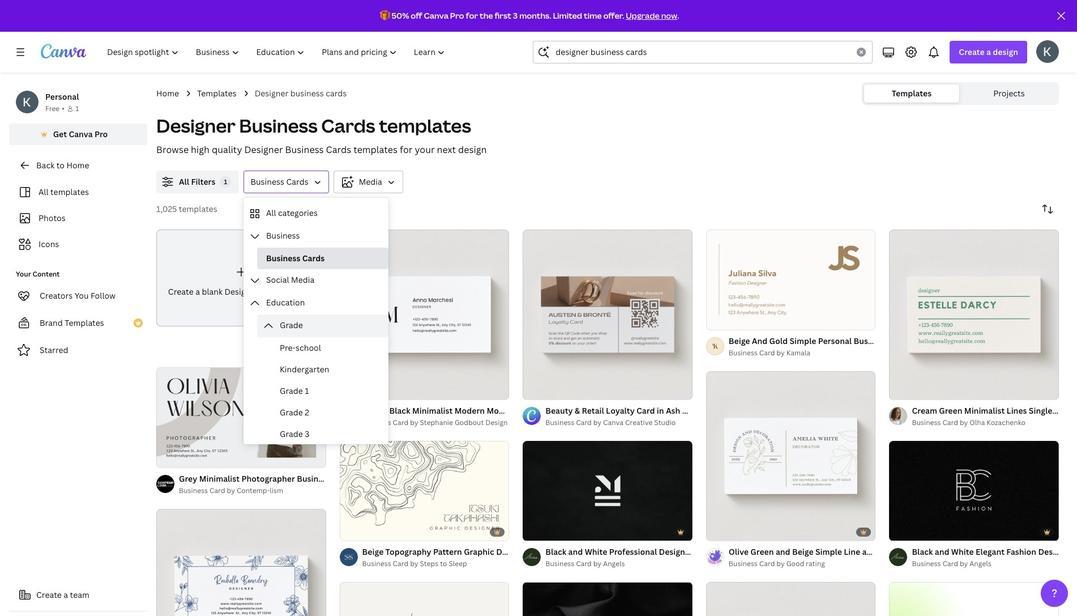 Task type: locate. For each thing, give the bounding box(es) containing it.
1 of 2 link
[[707, 230, 876, 330], [890, 230, 1060, 399], [156, 367, 326, 468], [707, 371, 876, 541], [340, 441, 510, 541], [523, 441, 693, 541], [890, 441, 1060, 541]]

blue and white minimalist floral feminine handmade personal business card design image
[[156, 509, 326, 616]]

0 horizontal spatial white
[[585, 547, 608, 557]]

angels
[[604, 559, 625, 569], [970, 559, 992, 569]]

business cards for business cards button to the bottom
[[266, 253, 325, 264]]

cards
[[322, 113, 376, 138], [326, 143, 352, 156], [286, 176, 309, 187], [302, 253, 325, 264]]

white inside black and white professional designer business card business card by angels
[[585, 547, 608, 557]]

neutral minimalist typography monogram photography business card image
[[340, 582, 510, 616]]

0 horizontal spatial cream
[[362, 405, 388, 416]]

angels down elegant
[[970, 559, 992, 569]]

the
[[480, 10, 493, 21]]

1 horizontal spatial 3
[[513, 10, 518, 21]]

canva
[[424, 10, 449, 21], [69, 129, 93, 139], [604, 417, 624, 427]]

1 vertical spatial home
[[67, 160, 89, 171]]

2 white from the left
[[952, 547, 975, 557]]

0 horizontal spatial home
[[67, 160, 89, 171]]

black and white professional designer business card business card by angels
[[546, 547, 750, 569]]

business cards button up the all categories
[[244, 171, 329, 193]]

cream down grade 1 button on the bottom left
[[362, 405, 388, 416]]

1 and from the left
[[569, 547, 583, 557]]

to
[[56, 160, 65, 171], [440, 559, 447, 569]]

grade inside dropdown button
[[280, 320, 303, 330]]

beige
[[729, 335, 751, 346], [362, 547, 384, 557]]

design right next
[[458, 143, 487, 156]]

social media button
[[244, 269, 389, 292]]

2 angels from the left
[[970, 559, 992, 569]]

business card by angels link for professional
[[546, 558, 693, 570]]

0 vertical spatial to
[[56, 160, 65, 171]]

next
[[437, 143, 456, 156]]

grade for grade 1
[[280, 385, 303, 396]]

icons
[[39, 239, 59, 249]]

4 grade from the top
[[280, 428, 303, 439]]

1 horizontal spatial design
[[994, 46, 1019, 57]]

by inside black and white professional designer business card business card by angels
[[594, 559, 602, 569]]

grade 1 button
[[271, 380, 389, 402]]

designer inside 'beige topography pattern graphic designer business card business card by steps to sleep'
[[497, 547, 531, 557]]

designer inside 'link'
[[225, 286, 258, 297]]

to right back on the left top of page
[[56, 160, 65, 171]]

0 horizontal spatial business card by angels link
[[546, 558, 693, 570]]

cream for cream green minimalist lines single sided 
[[913, 405, 938, 416]]

create inside 'link'
[[168, 286, 194, 297]]

godbout
[[455, 417, 484, 427]]

white
[[585, 547, 608, 557], [952, 547, 975, 557]]

free •
[[45, 104, 65, 113]]

1 horizontal spatial cream
[[913, 405, 938, 416]]

2 vertical spatial canva
[[604, 417, 624, 427]]

by down topography
[[410, 559, 419, 569]]

fashion
[[1007, 547, 1037, 557]]

0 vertical spatial media
[[359, 176, 382, 187]]

Sort by button
[[1037, 198, 1060, 220]]

home up "all templates" "link"
[[67, 160, 89, 171]]

black white simple elegant calligraphy business card image
[[707, 582, 876, 616]]

pre-school
[[280, 342, 321, 353]]

canva inside button
[[69, 129, 93, 139]]

monogram
[[487, 405, 529, 416]]

1,025
[[156, 203, 177, 214]]

0 horizontal spatial media
[[291, 274, 315, 285]]

a left blank
[[196, 286, 200, 297]]

1 horizontal spatial business card by angels link
[[913, 558, 1060, 570]]

2 horizontal spatial all
[[266, 207, 276, 218]]

a
[[987, 46, 992, 57], [196, 286, 200, 297], [64, 589, 68, 600]]

business cards up the all categories
[[251, 176, 309, 187]]

templates down back to home
[[50, 186, 89, 197]]

designer right professional
[[659, 547, 694, 557]]

black and white elegant fashion designer business card image
[[890, 441, 1060, 541]]

studio
[[655, 417, 676, 427]]

by inside the beauty & retail loyalty card in ash grey brown photo-centric style business card by canva creative studio
[[594, 417, 602, 427]]

social media
[[266, 274, 315, 285]]

0 horizontal spatial angels
[[604, 559, 625, 569]]

a inside 'link'
[[196, 286, 200, 297]]

1 horizontal spatial to
[[440, 559, 447, 569]]

card inside cream green minimalist lines single sided  business card by olha kozachenko
[[943, 417, 959, 427]]

1 horizontal spatial media
[[359, 176, 382, 187]]

0 vertical spatial 3
[[513, 10, 518, 21]]

pro left the
[[450, 10, 464, 21]]

minimalist up business card by contemp-lism link
[[199, 473, 240, 484]]

0 vertical spatial business cards
[[251, 176, 309, 187]]

now
[[662, 10, 678, 21]]

0 vertical spatial create
[[960, 46, 985, 57]]

beige and gold simple personal business card business card by kamala
[[729, 335, 909, 357]]

green
[[940, 405, 963, 416]]

beige inside 'beige topography pattern graphic designer business card business card by steps to sleep'
[[362, 547, 384, 557]]

1 vertical spatial business cards
[[266, 253, 325, 264]]

of for beige and gold simple personal business card
[[719, 316, 726, 325]]

grade up grade 2
[[280, 385, 303, 396]]

by
[[777, 348, 785, 357], [410, 417, 419, 427], [594, 417, 602, 427], [961, 417, 969, 427], [227, 486, 235, 495], [410, 559, 419, 569], [777, 559, 785, 569], [594, 559, 602, 569], [961, 559, 969, 569]]

2 grade from the top
[[280, 385, 303, 396]]

1 vertical spatial for
[[400, 143, 413, 156]]

1 of 2 for beige topography pattern graphic designer business card
[[348, 527, 364, 536]]

home left templates link
[[156, 88, 179, 99]]

2 vertical spatial create
[[36, 589, 62, 600]]

1 horizontal spatial templates
[[197, 88, 237, 99]]

3 down grade 2
[[305, 428, 310, 439]]

angels for elegant
[[970, 559, 992, 569]]

free
[[45, 104, 60, 113]]

1 white from the left
[[585, 547, 608, 557]]

to inside 'beige topography pattern graphic designer business card business card by steps to sleep'
[[440, 559, 447, 569]]

designer left business
[[255, 88, 289, 99]]

1 vertical spatial to
[[440, 559, 447, 569]]

1 vertical spatial a
[[196, 286, 200, 297]]

0 horizontal spatial canva
[[69, 129, 93, 139]]

of for cream green minimalist lines single sided 
[[903, 386, 909, 394]]

and inside black and white professional designer business card business card by angels
[[569, 547, 583, 557]]

business cards up social media
[[266, 253, 325, 264]]

0 horizontal spatial for
[[400, 143, 413, 156]]

white left professional
[[585, 547, 608, 557]]

0 horizontal spatial create
[[36, 589, 62, 600]]

minimalist up stephanie in the left of the page
[[413, 405, 453, 416]]

in
[[657, 405, 665, 416]]

first
[[495, 10, 512, 21]]

business card by canva creative studio link
[[546, 417, 693, 428]]

beauty & retail loyalty card in ash grey brown photo-centric style link
[[546, 404, 805, 417]]

pre-
[[280, 342, 296, 353]]

designer up 'high'
[[156, 113, 236, 138]]

all left the categories
[[266, 207, 276, 218]]

for
[[466, 10, 478, 21], [400, 143, 413, 156]]

all inside button
[[266, 207, 276, 218]]

1 of 2 link for beige topography pattern graphic designer business card
[[340, 441, 510, 541]]

1 horizontal spatial minimalist
[[413, 405, 453, 416]]

personal up •
[[45, 91, 79, 102]]

design up projects
[[994, 46, 1019, 57]]

1 horizontal spatial angels
[[970, 559, 992, 569]]

0 horizontal spatial templates
[[65, 317, 104, 328]]

grade 1
[[280, 385, 309, 396]]

black inside black and white professional designer business card business card by angels
[[546, 547, 567, 557]]

home link
[[156, 87, 179, 100]]

beige topography pattern graphic designer business card image
[[340, 441, 510, 541]]

all left filters
[[179, 176, 189, 187]]

1 angels from the left
[[604, 559, 625, 569]]

0 horizontal spatial grey
[[179, 473, 197, 484]]

school
[[296, 342, 321, 353]]

creators you follow link
[[9, 284, 147, 307]]

0 horizontal spatial pro
[[95, 129, 108, 139]]

and
[[569, 547, 583, 557], [936, 547, 950, 557]]

ash
[[666, 405, 681, 416]]

black for cream
[[913, 547, 934, 557]]

create inside dropdown button
[[960, 46, 985, 57]]

1 vertical spatial 3
[[305, 428, 310, 439]]

designer right blank
[[225, 286, 258, 297]]

grade down grade 2
[[280, 428, 303, 439]]

beige left topography
[[362, 547, 384, 557]]

black and white professional designer business card link
[[546, 546, 750, 558]]

all inside "link"
[[39, 186, 48, 197]]

by up black and gold simple elegant fashion designer business card image
[[594, 559, 602, 569]]

1 horizontal spatial for
[[466, 10, 478, 21]]

0 horizontal spatial design
[[458, 143, 487, 156]]

1 filter options selected element
[[220, 176, 231, 188]]

1 horizontal spatial home
[[156, 88, 179, 99]]

time
[[584, 10, 602, 21]]

None search field
[[533, 41, 874, 63]]

by left stephanie in the left of the page
[[410, 417, 419, 427]]

all down back on the left top of page
[[39, 186, 48, 197]]

black inside cream black minimalist modern monogram letter initial business card business card by stephanie godbout design
[[390, 405, 411, 416]]

0 vertical spatial design
[[994, 46, 1019, 57]]

1 vertical spatial beige
[[362, 547, 384, 557]]

centric
[[756, 405, 783, 416]]

a inside button
[[64, 589, 68, 600]]

2 and from the left
[[936, 547, 950, 557]]

modern
[[455, 405, 485, 416]]

limited
[[553, 10, 583, 21]]

business card by angels link down elegant
[[913, 558, 1060, 570]]

back to home link
[[9, 154, 147, 177]]

1 vertical spatial design
[[458, 143, 487, 156]]

by left olha
[[961, 417, 969, 427]]

business cards button up social media
[[257, 248, 389, 269]]

1 horizontal spatial create
[[168, 286, 194, 297]]

black and white professional designer business card image
[[523, 441, 693, 541]]

minimalist
[[413, 405, 453, 416], [965, 405, 1005, 416], [199, 473, 240, 484]]

white inside black and white elegant fashion designer b business card by angels
[[952, 547, 975, 557]]

0 horizontal spatial black
[[390, 405, 411, 416]]

0 vertical spatial pro
[[450, 10, 464, 21]]

templates down all filters
[[179, 203, 218, 214]]

photo-
[[730, 405, 756, 416]]

by left contemp- on the bottom of the page
[[227, 486, 235, 495]]

business inside cream green minimalist lines single sided  business card by olha kozachenko
[[913, 417, 942, 427]]

categories
[[278, 207, 318, 218]]

create a team
[[36, 589, 89, 600]]

1 of 2 link for beige and gold simple personal business card
[[707, 230, 876, 330]]

by down black and white elegant fashion designer b link
[[961, 559, 969, 569]]

1 vertical spatial media
[[291, 274, 315, 285]]

create left team
[[36, 589, 62, 600]]

grade inside button
[[280, 428, 303, 439]]

home
[[156, 88, 179, 99], [67, 160, 89, 171]]

0 vertical spatial canva
[[424, 10, 449, 21]]

1 vertical spatial personal
[[819, 335, 852, 346]]

education button
[[244, 292, 389, 315]]

designer
[[255, 88, 289, 99], [156, 113, 236, 138], [244, 143, 283, 156], [225, 286, 258, 297], [497, 547, 531, 557], [659, 547, 694, 557], [1039, 547, 1073, 557]]

pro up back to home link
[[95, 129, 108, 139]]

0 vertical spatial grey
[[683, 405, 701, 416]]

media
[[359, 176, 382, 187], [291, 274, 315, 285]]

olha
[[970, 417, 986, 427]]

black inside black and white elegant fashion designer b business card by angels
[[913, 547, 934, 557]]

cream inside cream green minimalist lines single sided  business card by olha kozachenko
[[913, 405, 938, 416]]

grade up "pre-"
[[280, 320, 303, 330]]

personal right simple
[[819, 335, 852, 346]]

pro inside button
[[95, 129, 108, 139]]

2 horizontal spatial minimalist
[[965, 405, 1005, 416]]

blank
[[202, 286, 223, 297]]

create for create a team
[[36, 589, 62, 600]]

1 horizontal spatial a
[[196, 286, 200, 297]]

to down the pattern
[[440, 559, 447, 569]]

cream inside cream black minimalist modern monogram letter initial business card business card by stephanie godbout design
[[362, 405, 388, 416]]

1 vertical spatial grey
[[179, 473, 197, 484]]

1 vertical spatial canva
[[69, 129, 93, 139]]

0 vertical spatial business cards button
[[244, 171, 329, 193]]

3 right first on the left top of page
[[513, 10, 518, 21]]

2 horizontal spatial canva
[[604, 417, 624, 427]]

a inside dropdown button
[[987, 46, 992, 57]]

create inside button
[[36, 589, 62, 600]]

all categories
[[266, 207, 318, 218]]

2 horizontal spatial create
[[960, 46, 985, 57]]

olive green and beige simple line art single-side business card for designer or decorator image
[[707, 371, 876, 541]]

1 of 2 for beige and gold simple personal business card
[[715, 316, 731, 325]]

grade button
[[257, 315, 389, 337]]

designer left "b"
[[1039, 547, 1073, 557]]

0 vertical spatial for
[[466, 10, 478, 21]]

🎁 50% off canva pro for the first 3 months. limited time offer. upgrade now .
[[380, 10, 680, 21]]

Search search field
[[556, 41, 851, 63]]

minimalist inside cream black minimalist modern monogram letter initial business card business card by stephanie godbout design
[[413, 405, 453, 416]]

1 horizontal spatial grey
[[683, 405, 701, 416]]

photos
[[39, 213, 66, 223]]

2 vertical spatial a
[[64, 589, 68, 600]]

1 horizontal spatial and
[[936, 547, 950, 557]]

create left blank
[[168, 286, 194, 297]]

white for elegant
[[952, 547, 975, 557]]

a left team
[[64, 589, 68, 600]]

0 horizontal spatial a
[[64, 589, 68, 600]]

2 cream from the left
[[913, 405, 938, 416]]

canva right off
[[424, 10, 449, 21]]

grade down grade 1
[[280, 407, 303, 418]]

top level navigation element
[[100, 41, 455, 63]]

0 horizontal spatial all
[[39, 186, 48, 197]]

all for all categories
[[266, 207, 276, 218]]

of for beauty & retail loyalty card in ash grey brown photo-centric style
[[536, 386, 542, 395]]

white for professional
[[585, 547, 608, 557]]

angels down professional
[[604, 559, 625, 569]]

0 horizontal spatial 3
[[305, 428, 310, 439]]

1 business card by angels link from the left
[[546, 558, 693, 570]]

for left your
[[400, 143, 413, 156]]

cream left green on the bottom of the page
[[913, 405, 938, 416]]

1 grade from the top
[[280, 320, 303, 330]]

team
[[70, 589, 89, 600]]

business cards for top business cards button
[[251, 176, 309, 187]]

designer right graphic
[[497, 547, 531, 557]]

canva right get
[[69, 129, 93, 139]]

beige inside beige and gold simple personal business card business card by kamala
[[729, 335, 751, 346]]

beige left and
[[729, 335, 751, 346]]

angels inside black and white professional designer business card business card by angels
[[604, 559, 625, 569]]

by down retail
[[594, 417, 602, 427]]

0 vertical spatial home
[[156, 88, 179, 99]]

business card by angels link down professional
[[546, 558, 693, 570]]

1 horizontal spatial personal
[[819, 335, 852, 346]]

brand templates link
[[9, 312, 147, 334]]

a up projects link
[[987, 46, 992, 57]]

canva down the loyalty
[[604, 417, 624, 427]]

beige topography pattern graphic designer business card business card by steps to sleep
[[362, 547, 587, 569]]

and inside black and white elegant fashion designer b business card by angels
[[936, 547, 950, 557]]

your
[[415, 143, 435, 156]]

grey
[[683, 405, 701, 416], [179, 473, 197, 484]]

1 of 2 for black and white elegant fashion designer b
[[898, 527, 914, 536]]

0 horizontal spatial and
[[569, 547, 583, 557]]

0 vertical spatial beige
[[729, 335, 751, 346]]

by down gold
[[777, 348, 785, 357]]

templates
[[379, 113, 472, 138], [354, 143, 398, 156], [50, 186, 89, 197], [179, 203, 218, 214]]

2 business card by angels link from the left
[[913, 558, 1060, 570]]

minimalist up business card by olha kozachenko link
[[965, 405, 1005, 416]]

business
[[239, 113, 318, 138], [285, 143, 324, 156], [251, 176, 284, 187], [266, 230, 300, 241], [266, 253, 301, 264], [260, 286, 294, 297], [854, 335, 888, 346], [729, 348, 758, 357], [580, 405, 614, 416], [362, 417, 391, 427], [546, 417, 575, 427], [913, 417, 942, 427], [297, 473, 331, 484], [179, 486, 208, 495], [533, 547, 567, 557], [695, 547, 730, 557], [362, 559, 391, 569], [729, 559, 758, 569], [546, 559, 575, 569], [913, 559, 942, 569]]

1 horizontal spatial black
[[546, 547, 567, 557]]

1 horizontal spatial beige
[[729, 335, 751, 346]]

white left elegant
[[952, 547, 975, 557]]

grade for grade
[[280, 320, 303, 330]]

black white neon gradient minimalist typographic business card image
[[890, 582, 1060, 616]]

1 vertical spatial create
[[168, 286, 194, 297]]

business card by kamala link
[[729, 347, 876, 359]]

0 horizontal spatial minimalist
[[199, 473, 240, 484]]

filters
[[191, 176, 216, 187]]

2 horizontal spatial a
[[987, 46, 992, 57]]

cream black minimalist modern monogram letter initial business card link
[[362, 404, 635, 417]]

1 vertical spatial pro
[[95, 129, 108, 139]]

designer business cards
[[255, 88, 347, 99]]

1 of 2
[[715, 316, 731, 325], [898, 386, 914, 394], [164, 454, 180, 462], [348, 527, 364, 536], [715, 527, 731, 536], [531, 527, 547, 536], [898, 527, 914, 536]]

0 vertical spatial personal
[[45, 91, 79, 102]]

0 horizontal spatial beige
[[362, 547, 384, 557]]

2 horizontal spatial black
[[913, 547, 934, 557]]

create up projects link
[[960, 46, 985, 57]]

card
[[296, 286, 314, 297], [890, 335, 909, 346], [760, 348, 775, 357], [616, 405, 635, 416], [637, 405, 655, 416], [393, 417, 409, 427], [576, 417, 592, 427], [943, 417, 959, 427], [333, 473, 351, 484], [210, 486, 225, 495], [569, 547, 587, 557], [731, 547, 750, 557], [393, 559, 409, 569], [760, 559, 775, 569], [576, 559, 592, 569], [943, 559, 959, 569]]

2 horizontal spatial templates
[[892, 88, 932, 99]]

back
[[36, 160, 55, 171]]

0 vertical spatial a
[[987, 46, 992, 57]]

3 grade from the top
[[280, 407, 303, 418]]

grade
[[280, 320, 303, 330], [280, 385, 303, 396], [280, 407, 303, 418], [280, 428, 303, 439]]

all for all filters
[[179, 176, 189, 187]]

designer inside black and white elegant fashion designer b business card by angels
[[1039, 547, 1073, 557]]

1 horizontal spatial white
[[952, 547, 975, 557]]

angels inside black and white elegant fashion designer b business card by angels
[[970, 559, 992, 569]]

1 horizontal spatial all
[[179, 176, 189, 187]]

1 cream from the left
[[362, 405, 388, 416]]

minimalist inside cream green minimalist lines single sided  business card by olha kozachenko
[[965, 405, 1005, 416]]

designer inside black and white professional designer business card business card by angels
[[659, 547, 694, 557]]

business inside black and white elegant fashion designer b business card by angels
[[913, 559, 942, 569]]

for left the
[[466, 10, 478, 21]]



Task type: vqa. For each thing, say whether or not it's contained in the screenshot.
Card
yes



Task type: describe. For each thing, give the bounding box(es) containing it.
sided
[[1055, 405, 1077, 416]]

cards up the categories
[[286, 176, 309, 187]]

grade 2
[[280, 407, 309, 418]]

upgrade now button
[[626, 10, 678, 21]]

get canva pro button
[[9, 124, 147, 145]]

2 for black and white elegant fashion designer business card "image"
[[910, 527, 914, 536]]

beige and gold simple personal business card image
[[707, 230, 876, 329]]

business card by olha kozachenko link
[[913, 417, 1060, 428]]

card inside black and white elegant fashion designer b business card by angels
[[943, 559, 959, 569]]

1 vertical spatial business cards button
[[257, 248, 389, 269]]

all templates link
[[16, 181, 141, 203]]

kamala
[[787, 348, 811, 357]]

back to home
[[36, 160, 89, 171]]

.
[[678, 10, 680, 21]]

black and white elegant fashion designer b link
[[913, 546, 1078, 558]]

grey inside the beauty & retail loyalty card in ash grey brown photo-centric style business card by canva creative studio
[[683, 405, 701, 416]]

black and white elegant fashion designer b business card by angels
[[913, 547, 1078, 569]]

and for black and white professional designer business card
[[569, 547, 583, 557]]

kozachenko
[[987, 417, 1026, 427]]

media inside button
[[359, 176, 382, 187]]

cards down the business dropdown button at top left
[[302, 253, 325, 264]]

create for create a blank designer business card
[[168, 286, 194, 297]]

2 for black and white professional designer business card image
[[544, 527, 547, 536]]

loyalty
[[606, 405, 635, 416]]

brown
[[703, 405, 728, 416]]

by inside black and white elegant fashion designer b business card by angels
[[961, 559, 969, 569]]

1 inside button
[[305, 385, 309, 396]]

designer business cards templates browse high quality designer business cards templates for your next design
[[156, 113, 487, 156]]

beige for beige and gold simple personal business card
[[729, 335, 751, 346]]

create for create a design
[[960, 46, 985, 57]]

by left good
[[777, 559, 785, 569]]

2 for beige topography pattern graphic designer business card image
[[360, 527, 364, 536]]

kindergarten button
[[271, 359, 389, 380]]

design
[[486, 417, 508, 427]]

professional
[[610, 547, 657, 557]]

by inside beige and gold simple personal business card business card by kamala
[[777, 348, 785, 357]]

grey minimalist photographer business card image
[[156, 368, 326, 467]]

0 horizontal spatial to
[[56, 160, 65, 171]]

grey inside grey minimalist photographer business card business card by contemp-lism
[[179, 473, 197, 484]]

1 of 2 link for black and white professional designer business card
[[523, 441, 693, 541]]

designer right quality
[[244, 143, 283, 156]]

your content
[[16, 269, 60, 279]]

style
[[785, 405, 805, 416]]

your
[[16, 269, 31, 279]]

creative
[[626, 417, 653, 427]]

grey minimalist photographer business card business card by contemp-lism
[[179, 473, 351, 495]]

pattern
[[433, 547, 462, 557]]

upgrade
[[626, 10, 660, 21]]

of for beige topography pattern graphic designer business card
[[353, 527, 359, 536]]

minimalist inside grey minimalist photographer business card business card by contemp-lism
[[199, 473, 240, 484]]

off
[[411, 10, 423, 21]]

black for beauty
[[546, 547, 567, 557]]

1 horizontal spatial canva
[[424, 10, 449, 21]]

beige and gold simple personal business card link
[[729, 335, 909, 347]]

cream black minimalist modern monogram letter initial business card business card by stephanie godbout design
[[362, 405, 635, 427]]

follow
[[91, 290, 116, 301]]

kendall parks image
[[1037, 40, 1060, 63]]

a for design
[[987, 46, 992, 57]]

elegant
[[976, 547, 1005, 557]]

sleep
[[449, 559, 467, 569]]

create a blank designer business card element
[[156, 230, 326, 327]]

grade for grade 2
[[280, 407, 303, 418]]

angels for professional
[[604, 559, 625, 569]]

all filters
[[179, 176, 216, 187]]

minimalist for lines
[[965, 405, 1005, 416]]

brand templates
[[40, 317, 104, 328]]

grade 3
[[280, 428, 310, 439]]

creators you follow
[[40, 290, 116, 301]]

projects
[[994, 88, 1026, 99]]

templates up your
[[379, 113, 472, 138]]

2 for the olive green and beige simple line art single-side business card for designer or decorator image
[[727, 527, 731, 536]]

all categories button
[[244, 202, 389, 225]]

of for black and white elegant fashion designer b
[[903, 527, 909, 536]]

offer.
[[604, 10, 625, 21]]

all templates
[[39, 186, 89, 197]]

cream for cream black minimalist modern monogram letter initial business card
[[362, 405, 388, 416]]

get canva pro
[[53, 129, 108, 139]]

&
[[575, 405, 580, 416]]

business inside the beauty & retail loyalty card in ash grey brown photo-centric style business card by canva creative studio
[[546, 417, 575, 427]]

minimalist for modern
[[413, 405, 453, 416]]

2 for beige and gold simple personal business card image at the right of the page
[[727, 316, 731, 325]]

graphic
[[464, 547, 495, 557]]

by inside 'beige topography pattern graphic designer business card business card by steps to sleep'
[[410, 559, 419, 569]]

business inside dropdown button
[[266, 230, 300, 241]]

cream green minimalist lines single sided business card image
[[890, 230, 1060, 399]]

by inside grey minimalist photographer business card business card by contemp-lism
[[227, 486, 235, 495]]

browse
[[156, 143, 189, 156]]

creators
[[40, 290, 73, 301]]

create a design button
[[951, 41, 1028, 63]]

topography
[[386, 547, 432, 557]]

initial
[[556, 405, 578, 416]]

canva inside the beauty & retail loyalty card in ash grey brown photo-centric style business card by canva creative studio
[[604, 417, 624, 427]]

by inside cream green minimalist lines single sided  business card by olha kozachenko
[[961, 417, 969, 427]]

you
[[75, 290, 89, 301]]

starred
[[40, 345, 68, 355]]

single
[[1030, 405, 1053, 416]]

a for team
[[64, 589, 68, 600]]

pre-school button
[[271, 337, 389, 359]]

all for all templates
[[39, 186, 48, 197]]

1 of 2 for black and white professional designer business card
[[531, 527, 547, 536]]

4
[[544, 386, 548, 395]]

and
[[752, 335, 768, 346]]

design inside designer business cards templates browse high quality designer business cards templates for your next design
[[458, 143, 487, 156]]

education
[[266, 297, 305, 308]]

cards up media button
[[326, 143, 352, 156]]

content
[[33, 269, 60, 279]]

templates link
[[197, 87, 237, 100]]

1 of 2 link for cream green minimalist lines single sided 
[[890, 230, 1060, 399]]

1,025 templates
[[156, 203, 218, 214]]

3 inside grade 3 button
[[305, 428, 310, 439]]

quality
[[212, 143, 242, 156]]

projects link
[[962, 84, 1057, 103]]

b
[[1075, 547, 1078, 557]]

0 horizontal spatial personal
[[45, 91, 79, 102]]

2 for cream green minimalist lines single sided business card image
[[910, 386, 914, 394]]

of for black and white professional designer business card
[[536, 527, 542, 536]]

and for black and white elegant fashion designer b
[[936, 547, 950, 557]]

2 for 'grey minimalist photographer business card'
[[177, 454, 180, 462]]

for inside designer business cards templates browse high quality designer business cards templates for your next design
[[400, 143, 413, 156]]

starred link
[[9, 339, 147, 362]]

grey minimalist photographer business card link
[[179, 473, 351, 485]]

black and gold simple elegant fashion designer business card image
[[523, 582, 693, 616]]

business button
[[244, 225, 389, 248]]

1 of 2 link for black and white elegant fashion designer b
[[890, 441, 1060, 541]]

2 inside button
[[305, 407, 309, 418]]

templates inside "link"
[[50, 186, 89, 197]]

photos link
[[16, 207, 141, 229]]

cards down cards
[[322, 113, 376, 138]]

get
[[53, 129, 67, 139]]

social
[[266, 274, 289, 285]]

business
[[291, 88, 324, 99]]

business card by angels link for elegant
[[913, 558, 1060, 570]]

grade 3 button
[[271, 423, 389, 445]]

a for blank
[[196, 286, 200, 297]]

business inside 'link'
[[260, 286, 294, 297]]

1 horizontal spatial pro
[[450, 10, 464, 21]]

beauty & retail loyalty card in ash grey brown photo-centric style business card by canva creative studio
[[546, 405, 805, 427]]

design inside dropdown button
[[994, 46, 1019, 57]]

media inside dropdown button
[[291, 274, 315, 285]]

templates up media button
[[354, 143, 398, 156]]

lism
[[270, 486, 283, 495]]

grade for grade 3
[[280, 428, 303, 439]]

gold
[[770, 335, 788, 346]]

by inside cream black minimalist modern monogram letter initial business card business card by stephanie godbout design
[[410, 417, 419, 427]]

photographer
[[242, 473, 295, 484]]

simple
[[790, 335, 817, 346]]

1 of 2 for cream green minimalist lines single sided 
[[898, 386, 914, 394]]

business card by good rating link
[[729, 558, 876, 570]]

business card by good rating
[[729, 559, 826, 569]]

card inside 'link'
[[296, 286, 314, 297]]

personal inside beige and gold simple personal business card business card by kamala
[[819, 335, 852, 346]]

media button
[[334, 171, 403, 193]]

cream green minimalist lines single sided  business card by olha kozachenko
[[913, 405, 1078, 427]]

beige for beige topography pattern graphic designer business card
[[362, 547, 384, 557]]



